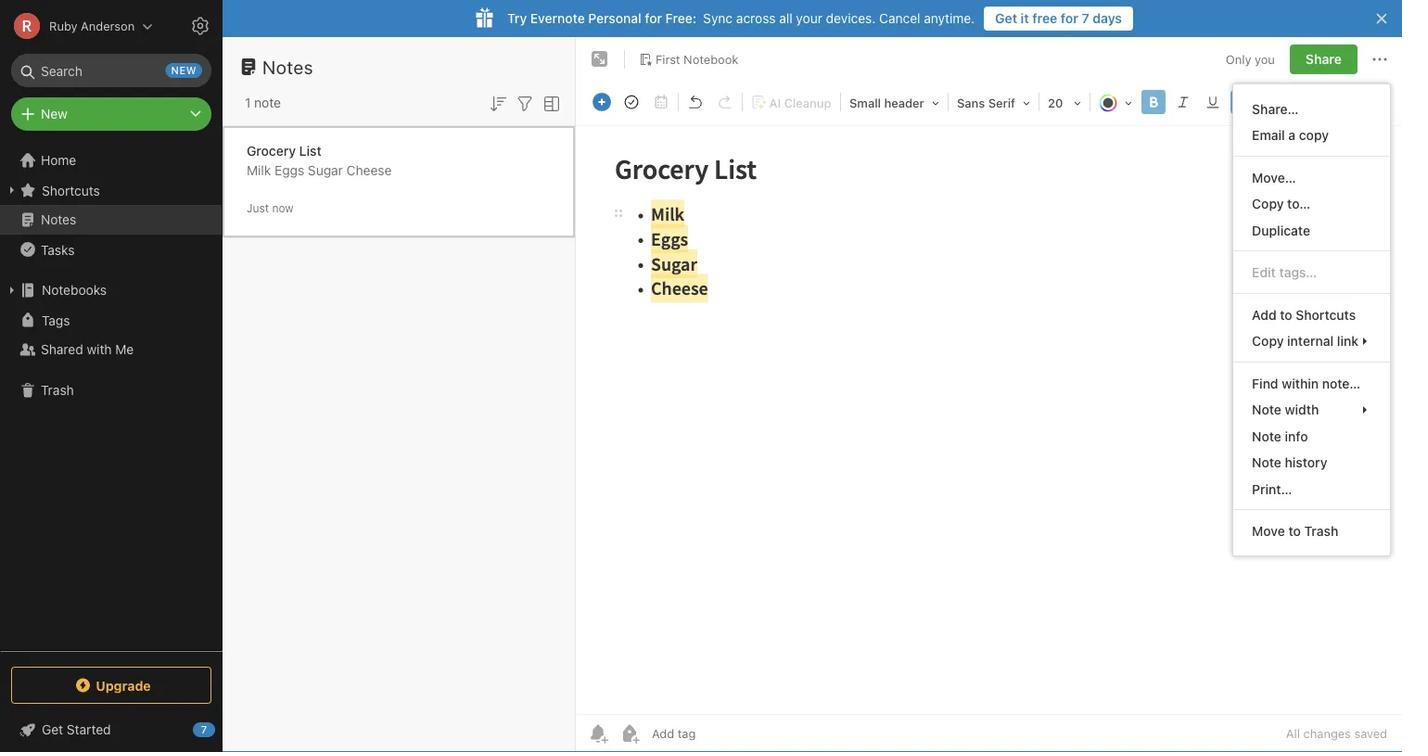 Task type: describe. For each thing, give the bounding box(es) containing it.
history
[[1285, 455, 1328, 470]]

evernote
[[530, 11, 585, 26]]

note…
[[1322, 376, 1361, 391]]

Help and Learning task checklist field
[[0, 715, 223, 745]]

bold image
[[1141, 89, 1167, 115]]

Font color field
[[1093, 89, 1139, 116]]

get it free for 7 days
[[995, 11, 1122, 26]]

grocery list
[[247, 143, 322, 159]]

to for move
[[1289, 524, 1301, 539]]

share… link
[[1234, 96, 1390, 122]]

email a copy link
[[1234, 122, 1390, 148]]

sans serif
[[957, 96, 1016, 110]]

move…
[[1252, 170, 1296, 185]]

more image
[[1277, 89, 1334, 115]]

new button
[[11, 97, 211, 131]]

notebook
[[684, 52, 739, 66]]

link
[[1337, 333, 1359, 349]]

copy
[[1299, 128, 1329, 143]]

Add filters field
[[514, 91, 536, 115]]

free
[[1033, 11, 1058, 26]]

move
[[1252, 524, 1285, 539]]

sync
[[703, 11, 733, 26]]

me
[[115, 342, 134, 357]]

copy internal link link
[[1234, 328, 1390, 354]]

note
[[254, 95, 281, 110]]

width
[[1285, 402, 1319, 417]]

note window element
[[576, 37, 1402, 752]]

add to shortcuts link
[[1234, 301, 1390, 328]]

all
[[779, 11, 793, 26]]

copy for copy to…
[[1252, 196, 1284, 211]]

internal
[[1287, 333, 1334, 349]]

Sort options field
[[487, 91, 509, 115]]

20
[[1048, 96, 1063, 110]]

copy to…
[[1252, 196, 1311, 211]]

trash inside dropdown list menu
[[1304, 524, 1339, 539]]

anytime.
[[924, 11, 975, 26]]

tasks
[[41, 242, 75, 257]]

shortcuts button
[[0, 175, 222, 205]]

ruby
[[49, 19, 78, 33]]

only
[[1226, 52, 1252, 66]]

small header
[[850, 96, 924, 110]]

task image
[[619, 89, 645, 115]]

7 inside button
[[1082, 11, 1089, 26]]

copy internal link
[[1252, 333, 1359, 349]]

tags…
[[1279, 265, 1317, 280]]

your
[[796, 11, 823, 26]]

Insert field
[[588, 89, 616, 115]]

now
[[272, 202, 294, 215]]

Account field
[[0, 7, 153, 45]]

saved
[[1355, 727, 1388, 741]]

to for add
[[1280, 307, 1293, 322]]

shared with me link
[[0, 335, 222, 364]]

note list element
[[223, 37, 576, 752]]

shared
[[41, 342, 83, 357]]

first notebook
[[656, 52, 739, 66]]

share…
[[1252, 101, 1299, 116]]

all
[[1286, 727, 1300, 741]]

notes inside note list "element"
[[262, 56, 314, 77]]

header
[[884, 96, 924, 110]]

duplicate
[[1252, 223, 1310, 238]]

first notebook button
[[633, 46, 745, 72]]

note history
[[1252, 455, 1328, 470]]

shared with me
[[41, 342, 134, 357]]

move to trash
[[1252, 524, 1339, 539]]

new
[[41, 106, 68, 121]]

milk
[[247, 163, 271, 178]]

add to shortcuts
[[1252, 307, 1356, 322]]

tasks button
[[0, 235, 222, 264]]

note history link
[[1234, 449, 1390, 476]]

more actions image
[[1369, 48, 1391, 70]]

Note Editor text field
[[576, 126, 1402, 714]]

cheese
[[347, 163, 392, 178]]

Font size field
[[1042, 89, 1088, 116]]

undo image
[[683, 89, 709, 115]]

a
[[1289, 128, 1296, 143]]

sans
[[957, 96, 985, 110]]

notes link
[[0, 205, 222, 235]]

new search field
[[24, 54, 202, 87]]

add filters image
[[514, 93, 536, 115]]

find
[[1252, 376, 1279, 391]]

upgrade button
[[11, 667, 211, 704]]

within
[[1282, 376, 1319, 391]]

get it free for 7 days button
[[984, 6, 1133, 31]]

for for 7
[[1061, 11, 1079, 26]]

free:
[[666, 11, 697, 26]]

just
[[247, 202, 269, 215]]

across
[[736, 11, 776, 26]]

days
[[1093, 11, 1122, 26]]

email a copy
[[1252, 128, 1329, 143]]

upgrade
[[96, 678, 151, 693]]

add tag image
[[619, 723, 641, 745]]

shortcuts inside dropdown list menu
[[1296, 307, 1356, 322]]

first
[[656, 52, 680, 66]]



Task type: locate. For each thing, give the bounding box(es) containing it.
dropdown list menu
[[1234, 96, 1390, 544]]

copy down move…
[[1252, 196, 1284, 211]]

get started
[[42, 722, 111, 737]]

0 vertical spatial 7
[[1082, 11, 1089, 26]]

find within note…
[[1252, 376, 1361, 391]]

for right free
[[1061, 11, 1079, 26]]

1 for from the left
[[645, 11, 662, 26]]

trash
[[41, 383, 74, 398], [1304, 524, 1339, 539]]

duplicate link
[[1234, 217, 1390, 243]]

email
[[1252, 128, 1285, 143]]

notes up note
[[262, 56, 314, 77]]

note width
[[1252, 402, 1319, 417]]

shortcuts inside button
[[42, 182, 100, 198]]

Highlight field
[[1228, 89, 1272, 115]]

just now
[[247, 202, 294, 215]]

1 note from the top
[[1252, 402, 1282, 417]]

Note width field
[[1234, 396, 1390, 423]]

get
[[995, 11, 1018, 26], [42, 722, 63, 737]]

info
[[1285, 428, 1308, 444]]

View options field
[[536, 91, 563, 115]]

1 vertical spatial get
[[42, 722, 63, 737]]

1 horizontal spatial get
[[995, 11, 1018, 26]]

move to trash link
[[1234, 518, 1390, 544]]

home link
[[0, 146, 223, 175]]

1 vertical spatial notes
[[41, 212, 76, 227]]

copy inside field
[[1252, 333, 1284, 349]]

0 vertical spatial copy
[[1252, 196, 1284, 211]]

move… link
[[1234, 164, 1390, 191]]

7 left click to collapse icon
[[201, 724, 207, 736]]

1 vertical spatial trash
[[1304, 524, 1339, 539]]

2 for from the left
[[1061, 11, 1079, 26]]

1 horizontal spatial trash
[[1304, 524, 1339, 539]]

get inside button
[[995, 11, 1018, 26]]

changes
[[1304, 727, 1351, 741]]

shortcuts
[[42, 182, 100, 198], [1296, 307, 1356, 322]]

personal
[[588, 11, 642, 26]]

trash link
[[0, 376, 222, 405]]

7 inside help and learning task checklist field
[[201, 724, 207, 736]]

copy down add
[[1252, 333, 1284, 349]]

edit tags…
[[1252, 265, 1317, 280]]

to…
[[1287, 196, 1311, 211]]

0 horizontal spatial shortcuts
[[42, 182, 100, 198]]

7 left "days"
[[1082, 11, 1089, 26]]

1
[[245, 95, 251, 110]]

tags button
[[0, 305, 222, 335]]

copy for copy internal link
[[1252, 333, 1284, 349]]

italic image
[[1170, 89, 1196, 115]]

ruby anderson
[[49, 19, 135, 33]]

0 vertical spatial trash
[[41, 383, 74, 398]]

0 horizontal spatial 7
[[201, 724, 207, 736]]

expand note image
[[589, 48, 611, 70]]

copy to… link
[[1234, 191, 1390, 217]]

note inside note width link
[[1252, 402, 1282, 417]]

Search text field
[[24, 54, 198, 87]]

sugar
[[308, 163, 343, 178]]

note info
[[1252, 428, 1308, 444]]

note width link
[[1234, 396, 1390, 423]]

2 vertical spatial note
[[1252, 455, 1282, 470]]

new
[[171, 64, 197, 77]]

Heading level field
[[843, 89, 946, 116]]

0 horizontal spatial notes
[[41, 212, 76, 227]]

note inside the note history link
[[1252, 455, 1282, 470]]

list
[[299, 143, 322, 159]]

get for get it free for 7 days
[[995, 11, 1018, 26]]

only you
[[1226, 52, 1275, 66]]

share button
[[1290, 45, 1358, 74]]

click to collapse image
[[216, 718, 230, 740]]

expand notebooks image
[[5, 283, 19, 298]]

edit tags… link
[[1234, 259, 1390, 286]]

grocery
[[247, 143, 296, 159]]

note inside note info link
[[1252, 428, 1282, 444]]

find within note… link
[[1234, 370, 1390, 396]]

for left free:
[[645, 11, 662, 26]]

note for note info
[[1252, 428, 1282, 444]]

serif
[[988, 96, 1016, 110]]

note down find
[[1252, 402, 1282, 417]]

get inside help and learning task checklist field
[[42, 722, 63, 737]]

0 horizontal spatial trash
[[41, 383, 74, 398]]

to
[[1280, 307, 1293, 322], [1289, 524, 1301, 539]]

3 note from the top
[[1252, 455, 1282, 470]]

0 vertical spatial notes
[[262, 56, 314, 77]]

0 vertical spatial get
[[995, 11, 1018, 26]]

1 vertical spatial 7
[[201, 724, 207, 736]]

devices.
[[826, 11, 876, 26]]

0 horizontal spatial for
[[645, 11, 662, 26]]

anderson
[[81, 19, 135, 33]]

print…
[[1252, 481, 1292, 497]]

1 horizontal spatial for
[[1061, 11, 1079, 26]]

1 note
[[245, 95, 281, 110]]

1 vertical spatial shortcuts
[[1296, 307, 1356, 322]]

note up print…
[[1252, 455, 1282, 470]]

it
[[1021, 11, 1029, 26]]

to right add
[[1280, 307, 1293, 322]]

More actions field
[[1369, 45, 1391, 74]]

Font family field
[[951, 89, 1037, 116]]

all changes saved
[[1286, 727, 1388, 741]]

2 note from the top
[[1252, 428, 1282, 444]]

1 vertical spatial copy
[[1252, 333, 1284, 349]]

for
[[645, 11, 662, 26], [1061, 11, 1079, 26]]

get left started
[[42, 722, 63, 737]]

Copy internal link field
[[1234, 328, 1390, 354]]

1 copy from the top
[[1252, 196, 1284, 211]]

try
[[507, 11, 527, 26]]

notes up tasks
[[41, 212, 76, 227]]

add a reminder image
[[587, 723, 609, 745]]

0 vertical spatial note
[[1252, 402, 1282, 417]]

shortcuts up copy internal link link
[[1296, 307, 1356, 322]]

0 horizontal spatial get
[[42, 722, 63, 737]]

shortcuts down home
[[42, 182, 100, 198]]

1 horizontal spatial shortcuts
[[1296, 307, 1356, 322]]

1 horizontal spatial 7
[[1082, 11, 1089, 26]]

for for free:
[[645, 11, 662, 26]]

for inside button
[[1061, 11, 1079, 26]]

1 horizontal spatial notes
[[262, 56, 314, 77]]

note for note history
[[1252, 455, 1282, 470]]

to right "move"
[[1289, 524, 1301, 539]]

home
[[41, 153, 76, 168]]

get left the it
[[995, 11, 1018, 26]]

note left 'info'
[[1252, 428, 1282, 444]]

add
[[1252, 307, 1277, 322]]

0 vertical spatial shortcuts
[[42, 182, 100, 198]]

note info link
[[1234, 423, 1390, 449]]

you
[[1255, 52, 1275, 66]]

note for note width
[[1252, 402, 1282, 417]]

trash down shared
[[41, 383, 74, 398]]

0 vertical spatial to
[[1280, 307, 1293, 322]]

small
[[850, 96, 881, 110]]

eggs
[[275, 163, 304, 178]]

7
[[1082, 11, 1089, 26], [201, 724, 207, 736]]

underline image
[[1200, 89, 1226, 115]]

1 vertical spatial to
[[1289, 524, 1301, 539]]

tree containing home
[[0, 146, 223, 650]]

Add tag field
[[650, 726, 789, 742]]

tags
[[42, 312, 70, 328]]

print… link
[[1234, 476, 1390, 502]]

settings image
[[189, 15, 211, 37]]

trash down print… link
[[1304, 524, 1339, 539]]

1 vertical spatial note
[[1252, 428, 1282, 444]]

try evernote personal for free: sync across all your devices. cancel anytime.
[[507, 11, 975, 26]]

get for get started
[[42, 722, 63, 737]]

2 copy from the top
[[1252, 333, 1284, 349]]

started
[[67, 722, 111, 737]]

share
[[1306, 51, 1342, 67]]

tree
[[0, 146, 223, 650]]



Task type: vqa. For each thing, say whether or not it's contained in the screenshot.
1st row from the bottom of the the leftmost row group
no



